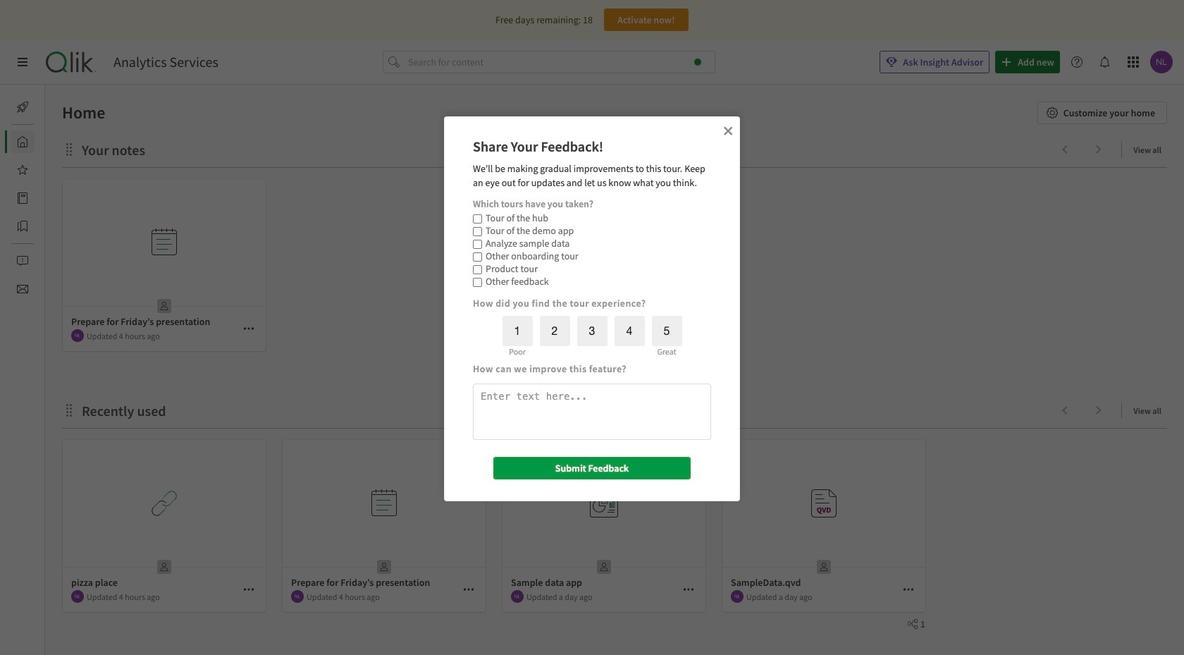 Task type: locate. For each thing, give the bounding box(es) containing it.
None checkbox
[[473, 252, 482, 261]]

move collection image
[[62, 142, 76, 156]]

option group
[[499, 316, 682, 357]]

dialog
[[444, 116, 741, 501]]

main content
[[39, 85, 1185, 655]]

alerts image
[[17, 255, 28, 267]]

group
[[473, 211, 586, 287]]

getting started image
[[17, 102, 28, 113]]

noah lott image
[[71, 329, 84, 342], [71, 590, 84, 603], [291, 590, 304, 603], [511, 590, 524, 603]]

collections image
[[17, 221, 28, 232]]

catalog image
[[17, 193, 28, 204]]

noah lott image
[[731, 590, 744, 603]]

None checkbox
[[473, 214, 482, 223], [473, 227, 482, 236], [473, 240, 482, 249], [473, 265, 482, 274], [473, 278, 482, 287], [473, 214, 482, 223], [473, 227, 482, 236], [473, 240, 482, 249], [473, 265, 482, 274], [473, 278, 482, 287]]

favorites image
[[17, 164, 28, 176]]

noah lott element
[[71, 329, 84, 342], [71, 590, 84, 603], [291, 590, 304, 603], [511, 590, 524, 603], [731, 590, 744, 603]]

analytics services element
[[114, 54, 219, 71]]



Task type: vqa. For each thing, say whether or not it's contained in the screenshot.
topmost Move Collection image
yes



Task type: describe. For each thing, give the bounding box(es) containing it.
Enter text here... text field
[[473, 383, 712, 440]]

move collection image
[[62, 403, 76, 417]]

home image
[[17, 136, 28, 147]]

subscriptions image
[[17, 284, 28, 295]]

navigation pane element
[[0, 90, 45, 306]]

home badge image
[[695, 59, 702, 66]]

open sidebar menu image
[[17, 56, 28, 68]]



